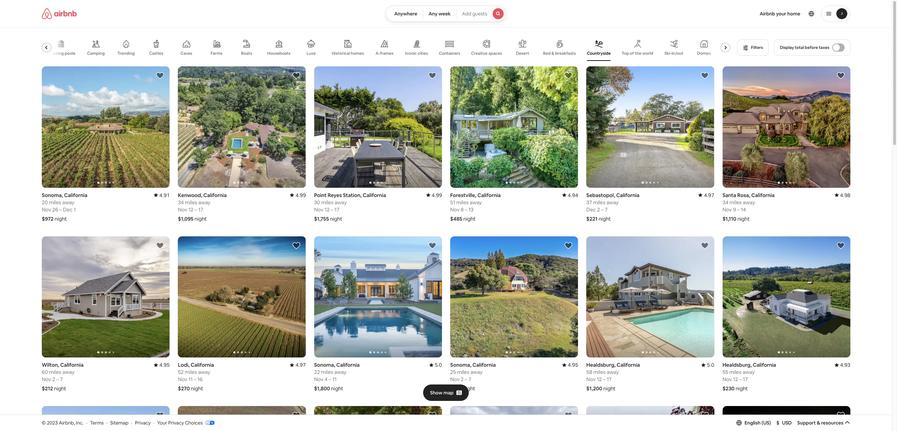 Task type: locate. For each thing, give the bounding box(es) containing it.
12 up the $1,200
[[597, 377, 602, 383]]

away inside sonoma, california 20 miles away nov 26 – dec 1 $972 night
[[62, 199, 74, 206]]

miles inside point reyes station, california 30 miles away nov 12 – 17 $1,755 night
[[321, 199, 333, 206]]

11 inside lodi, california 52 miles away nov 11 – 16 $270 night
[[188, 377, 193, 383]]

sonoma, for 22
[[314, 362, 335, 369]]

2 horizontal spatial 7
[[605, 207, 607, 213]]

miles up 9 at right
[[729, 199, 742, 206]]

nov inside 'healdsburg, california 58 miles away nov 12 – 17 $1,200 night'
[[586, 377, 596, 383]]

1 34 from the left
[[178, 199, 184, 206]]

1 4.99 from the left
[[295, 192, 306, 199]]

night right $1,800
[[331, 386, 343, 392]]

– for sonoma, california 22 miles away nov 4 – 11 $1,800 night
[[329, 377, 331, 383]]

ski-
[[664, 51, 671, 56]]

1 11 from the left
[[188, 377, 193, 383]]

sonoma, up "25"
[[450, 362, 471, 369]]

7 inside wilton, california 60 miles away nov 2 – 7 $212 night
[[60, 377, 63, 383]]

12 inside kenwood, california 34 miles away nov 12 – 17 $1,095 night
[[188, 207, 193, 213]]

california inside sonoma, california 22 miles away nov 4 – 11 $1,800 night
[[336, 362, 359, 369]]

4.93
[[840, 362, 850, 369]]

nov down 52
[[178, 377, 187, 383]]

miles down sebastopol,
[[593, 199, 605, 206]]

california inside lodi, california 52 miles away nov 11 – 16 $270 night
[[191, 362, 214, 369]]

california for forestville, california 51 miles away nov 8 – 13 $485 night
[[477, 192, 501, 199]]

sitemap
[[110, 420, 128, 426]]

sonoma,
[[42, 192, 63, 199], [450, 362, 471, 369], [314, 362, 335, 369]]

night inside sebastopol, california 37 miles away dec 2 – 7 $221 night
[[598, 216, 611, 222]]

– for lodi, california 52 miles away nov 11 – 16 $270 night
[[194, 377, 196, 383]]

sonoma, inside sonoma, california 25 miles away nov 2 – 7 $475 night
[[450, 362, 471, 369]]

add guests
[[462, 11, 487, 17]]

2 up $212
[[52, 377, 55, 383]]

2 inside wilton, california 60 miles away nov 2 – 7 $212 night
[[52, 377, 55, 383]]

17 inside 'healdsburg, california 58 miles away nov 12 – 17 $1,200 night'
[[607, 377, 611, 383]]

total
[[795, 45, 804, 50]]

nov for healdsburg, california 58 miles away nov 12 – 17 $1,200 night
[[586, 377, 596, 383]]

away inside sonoma, california 25 miles away nov 2 – 7 $475 night
[[470, 370, 482, 376]]

profile element
[[515, 0, 850, 27]]

34 down 'kenwood,' on the top left of page
[[178, 199, 184, 206]]

4.95 for wilton, california 60 miles away nov 2 – 7 $212 night
[[159, 362, 170, 369]]

5.0
[[707, 362, 714, 369], [435, 362, 442, 369]]

miles up 26 on the left top of the page
[[49, 199, 61, 206]]

support
[[797, 420, 816, 427]]

0 horizontal spatial add to wishlist: santa rosa, california image
[[292, 412, 300, 420]]

2 4.95 from the left
[[568, 362, 578, 369]]

– for kenwood, california 34 miles away nov 12 – 17 $1,095 night
[[194, 207, 197, 213]]

away inside point reyes station, california 30 miles away nov 12 – 17 $1,755 night
[[334, 199, 347, 206]]

sonoma, up 22
[[314, 362, 335, 369]]

night inside forestville, california 51 miles away nov 8 – 13 $485 night
[[463, 216, 475, 222]]

1 horizontal spatial 2
[[461, 377, 463, 383]]

miles inside sebastopol, california 37 miles away dec 2 – 7 $221 night
[[593, 199, 605, 206]]

california for sonoma, california 22 miles away nov 4 – 11 $1,800 night
[[336, 362, 359, 369]]

17 inside healdsburg, california 55 miles away nov 12 – 17 $230 night
[[743, 377, 748, 383]]

1 vertical spatial 4.97
[[295, 362, 306, 369]]

away for kenwood, california 34 miles away nov 12 – 17 $1,095 night
[[198, 199, 210, 206]]

away inside forestville, california 51 miles away nov 8 – 13 $485 night
[[470, 199, 482, 206]]

support & resources button
[[797, 420, 850, 427]]

11 left 16
[[188, 377, 193, 383]]

night inside wilton, california 60 miles away nov 2 – 7 $212 night
[[54, 386, 66, 392]]

miles right 52
[[185, 370, 197, 376]]

· right inc. in the bottom left of the page
[[86, 420, 87, 426]]

– inside sebastopol, california 37 miles away dec 2 – 7 $221 night
[[601, 207, 604, 213]]

away down 'kenwood,' on the top left of page
[[198, 199, 210, 206]]

bed & breakfasts
[[543, 51, 576, 56]]

sonoma, inside sonoma, california 20 miles away nov 26 – dec 1 $972 night
[[42, 192, 63, 199]]

night inside sonoma, california 20 miles away nov 26 – dec 1 $972 night
[[54, 216, 67, 222]]

2 for $221
[[597, 207, 600, 213]]

nov left 8
[[450, 207, 459, 213]]

nov inside healdsburg, california 55 miles away nov 12 – 17 $230 night
[[722, 377, 732, 383]]

night right $475
[[463, 386, 475, 392]]

kenwood,
[[178, 192, 202, 199]]

away inside sonoma, california 22 miles away nov 4 – 11 $1,800 night
[[334, 370, 346, 376]]

healdsburg,
[[586, 362, 615, 369], [722, 362, 752, 369]]

add to wishlist: healdsburg, california image
[[700, 242, 709, 250], [837, 242, 845, 250], [156, 412, 164, 420]]

12 for healdsburg, california 55 miles away nov 12 – 17 $230 night
[[733, 377, 738, 383]]

0 horizontal spatial add to wishlist: healdsburg, california image
[[156, 412, 164, 420]]

7 inside sebastopol, california 37 miles away dec 2 – 7 $221 night
[[605, 207, 607, 213]]

away down rosa,
[[743, 199, 755, 206]]

sonoma, california 22 miles away nov 4 – 11 $1,800 night
[[314, 362, 359, 392]]

4.95
[[159, 362, 170, 369], [568, 362, 578, 369]]

· right terms
[[106, 420, 108, 426]]

the
[[635, 51, 641, 56]]

1 add to wishlist: sonoma, california image from the left
[[428, 242, 436, 250]]

healdsburg, inside healdsburg, california 55 miles away nov 12 – 17 $230 night
[[722, 362, 752, 369]]

night for sebastopol, california 37 miles away dec 2 – 7 $221 night
[[598, 216, 611, 222]]

20
[[42, 199, 48, 206]]

frames
[[380, 51, 393, 56]]

week
[[439, 11, 451, 17]]

& right support
[[817, 420, 820, 427]]

2023
[[47, 420, 58, 426]]

away up 16
[[198, 370, 210, 376]]

add to wishlist: sonoma, california image for 4.95
[[564, 242, 573, 250]]

nov down 60
[[42, 377, 51, 383]]

sonoma, inside sonoma, california 22 miles away nov 4 – 11 $1,800 night
[[314, 362, 335, 369]]

– inside sonoma, california 25 miles away nov 2 – 7 $475 night
[[465, 377, 467, 383]]

night down 13
[[463, 216, 475, 222]]

pools
[[65, 51, 75, 56]]

miles inside kenwood, california 34 miles away nov 12 – 17 $1,095 night
[[185, 199, 197, 206]]

add to wishlist: penngrove, california image
[[700, 412, 709, 420]]

1 horizontal spatial privacy
[[168, 420, 184, 426]]

12 inside healdsburg, california 55 miles away nov 12 – 17 $230 night
[[733, 377, 738, 383]]

away right 55
[[743, 370, 755, 376]]

nov left 9 at right
[[722, 207, 732, 213]]

away for lodi, california 52 miles away nov 11 – 16 $270 night
[[198, 370, 210, 376]]

14
[[741, 207, 746, 213]]

4.95 for sonoma, california 25 miles away nov 2 – 7 $475 night
[[568, 362, 578, 369]]

miles for healdsburg, california 55 miles away nov 12 – 17 $230 night
[[729, 370, 741, 376]]

sonoma, california 20 miles away nov 26 – dec 1 $972 night
[[42, 192, 87, 222]]

camping
[[87, 51, 105, 56]]

breakfasts
[[555, 51, 576, 56]]

castles
[[149, 51, 163, 56]]

sonoma, up the 20
[[42, 192, 63, 199]]

healdsburg, inside 'healdsburg, california 58 miles away nov 12 – 17 $1,200 night'
[[586, 362, 615, 369]]

12 inside 'healdsburg, california 58 miles away nov 12 – 17 $1,200 night'
[[597, 377, 602, 383]]

miles up 8
[[456, 199, 468, 206]]

night for wilton, california 60 miles away nov 2 – 7 $212 night
[[54, 386, 66, 392]]

away inside lodi, california 52 miles away nov 11 – 16 $270 night
[[198, 370, 210, 376]]

farms
[[210, 51, 222, 56]]

4.94 out of 5 average rating image
[[562, 192, 578, 199]]

1 horizontal spatial 7
[[468, 377, 471, 383]]

sonoma, for 25
[[450, 362, 471, 369]]

1 horizontal spatial sonoma,
[[314, 362, 335, 369]]

1 horizontal spatial add to wishlist: healdsburg, california image
[[700, 242, 709, 250]]

0 horizontal spatial healdsburg,
[[586, 362, 615, 369]]

0 horizontal spatial 34
[[178, 199, 184, 206]]

0 vertical spatial 4.97 out of 5 average rating image
[[698, 192, 714, 199]]

california inside forestville, california 51 miles away nov 8 – 13 $485 night
[[477, 192, 501, 199]]

night right the $1,200
[[603, 386, 615, 392]]

group
[[42, 34, 733, 61], [42, 66, 170, 188], [178, 66, 306, 188], [314, 66, 442, 188], [450, 66, 578, 188], [586, 66, 714, 188], [722, 66, 850, 188], [42, 237, 170, 358], [178, 237, 306, 358], [314, 237, 442, 358], [450, 237, 578, 358], [586, 237, 714, 358], [722, 237, 850, 358], [42, 407, 170, 432], [178, 407, 306, 432], [314, 407, 442, 432], [450, 407, 578, 432], [586, 407, 714, 432], [722, 407, 850, 432]]

4.99
[[295, 192, 306, 199], [432, 192, 442, 199]]

0 horizontal spatial 7
[[60, 377, 63, 383]]

miles inside sonoma, california 22 miles away nov 4 – 11 $1,800 night
[[321, 370, 333, 376]]

night inside sonoma, california 22 miles away nov 4 – 11 $1,800 night
[[331, 386, 343, 392]]

nov inside point reyes station, california 30 miles away nov 12 – 17 $1,755 night
[[314, 207, 323, 213]]

4.91 out of 5 average rating image
[[154, 192, 170, 199]]

miles up 4 on the bottom left of the page
[[321, 370, 333, 376]]

away down sebastopol,
[[606, 199, 618, 206]]

houseboats
[[267, 51, 290, 56]]

anywhere button
[[386, 5, 423, 22]]

7
[[605, 207, 607, 213], [60, 377, 63, 383], [468, 377, 471, 383]]

california inside 'healdsburg, california 58 miles away nov 12 – 17 $1,200 night'
[[617, 362, 640, 369]]

add guests button
[[456, 5, 506, 22]]

17 for healdsburg, california 55 miles away nov 12 – 17 $230 night
[[743, 377, 748, 383]]

a-
[[375, 51, 380, 56]]

luxe
[[306, 51, 316, 56]]

0 horizontal spatial 2
[[52, 377, 55, 383]]

0 horizontal spatial 5.0
[[435, 362, 442, 369]]

night down 16
[[191, 386, 203, 392]]

miles down point
[[321, 199, 333, 206]]

night right $221
[[598, 216, 611, 222]]

2
[[597, 207, 600, 213], [52, 377, 55, 383], [461, 377, 463, 383]]

0 horizontal spatial add to wishlist: sonoma, california image
[[428, 242, 436, 250]]

add to wishlist: occidental, california image
[[428, 412, 436, 420]]

nov up $1,095
[[178, 207, 187, 213]]

away inside healdsburg, california 55 miles away nov 12 – 17 $230 night
[[743, 370, 755, 376]]

$230
[[722, 386, 734, 392]]

0 horizontal spatial sonoma,
[[42, 192, 63, 199]]

nov inside lodi, california 52 miles away nov 11 – 16 $270 night
[[178, 377, 187, 383]]

4.98 out of 5 average rating image
[[834, 192, 850, 199]]

– inside 'healdsburg, california 58 miles away nov 12 – 17 $1,200 night'
[[603, 377, 605, 383]]

2 up $221
[[597, 207, 600, 213]]

sebastopol, california 37 miles away dec 2 – 7 $221 night
[[586, 192, 639, 222]]

· left privacy link
[[131, 420, 132, 426]]

miles down the wilton,
[[49, 370, 61, 376]]

miles right 58
[[593, 370, 605, 376]]

away for healdsburg, california 55 miles away nov 12 – 17 $230 night
[[743, 370, 755, 376]]

display total before taxes
[[780, 45, 829, 50]]

34 inside kenwood, california 34 miles away nov 12 – 17 $1,095 night
[[178, 199, 184, 206]]

miles right "25"
[[457, 370, 469, 376]]

privacy right your
[[168, 420, 184, 426]]

nov left 4 on the bottom left of the page
[[314, 377, 323, 383]]

historical
[[332, 51, 350, 56]]

night right $1,755
[[330, 216, 342, 222]]

2 healdsburg, from the left
[[722, 362, 752, 369]]

4.99 left point
[[295, 192, 306, 199]]

privacy left your
[[135, 420, 151, 426]]

None search field
[[386, 5, 506, 22]]

night inside kenwood, california 34 miles away nov 12 – 17 $1,095 night
[[194, 216, 207, 222]]

1 vertical spatial 4.97 out of 5 average rating image
[[290, 362, 306, 369]]

miles for wilton, california 60 miles away nov 2 – 7 $212 night
[[49, 370, 61, 376]]

4.98
[[840, 192, 850, 199]]

before
[[805, 45, 818, 50]]

11 right 4 on the bottom left of the page
[[332, 377, 336, 383]]

nov inside kenwood, california 34 miles away nov 12 – 17 $1,095 night
[[178, 207, 187, 213]]

$1,800
[[314, 386, 330, 392]]

1 horizontal spatial 4.95
[[568, 362, 578, 369]]

night inside 'healdsburg, california 58 miles away nov 12 – 17 $1,200 night'
[[603, 386, 615, 392]]

california inside wilton, california 60 miles away nov 2 – 7 $212 night
[[60, 362, 83, 369]]

2 dec from the left
[[586, 207, 596, 213]]

– inside healdsburg, california 55 miles away nov 12 – 17 $230 night
[[739, 377, 742, 383]]

nov down 30
[[314, 207, 323, 213]]

nov inside sonoma, california 22 miles away nov 4 – 11 $1,800 night
[[314, 377, 323, 383]]

& right bed
[[551, 51, 554, 56]]

0 horizontal spatial 11
[[188, 377, 193, 383]]

away for sonoma, california 22 miles away nov 4 – 11 $1,800 night
[[334, 370, 346, 376]]

display total before taxes button
[[774, 39, 850, 56]]

– for wilton, california 60 miles away nov 2 – 7 $212 night
[[56, 377, 59, 383]]

healdsburg, up 55
[[722, 362, 752, 369]]

1 horizontal spatial 4.97
[[704, 192, 714, 199]]

miles inside sonoma, california 25 miles away nov 2 – 7 $475 night
[[457, 370, 469, 376]]

miles inside forestville, california 51 miles away nov 8 – 13 $485 night
[[456, 199, 468, 206]]

1 horizontal spatial 4.99
[[432, 192, 442, 199]]

california inside healdsburg, california 55 miles away nov 12 – 17 $230 night
[[753, 362, 776, 369]]

– inside sonoma, california 22 miles away nov 4 – 11 $1,800 night
[[329, 377, 331, 383]]

· left your
[[153, 420, 155, 426]]

12 inside point reyes station, california 30 miles away nov 12 – 17 $1,755 night
[[324, 207, 329, 213]]

privacy
[[135, 420, 151, 426], [168, 420, 184, 426]]

miles down 'kenwood,' on the top left of page
[[185, 199, 197, 206]]

miles for forestville, california 51 miles away nov 8 – 13 $485 night
[[456, 199, 468, 206]]

miles inside wilton, california 60 miles away nov 2 – 7 $212 night
[[49, 370, 61, 376]]

– inside kenwood, california 34 miles away nov 12 – 17 $1,095 night
[[194, 207, 197, 213]]

12 up $1,095
[[188, 207, 193, 213]]

4.99 for point reyes station, california 30 miles away nov 12 – 17 $1,755 night
[[432, 192, 442, 199]]

night for healdsburg, california 58 miles away nov 12 – 17 $1,200 night
[[603, 386, 615, 392]]

add to wishlist: livermore, california image
[[564, 412, 573, 420]]

away up '1' on the left of the page
[[62, 199, 74, 206]]

english
[[745, 420, 761, 427]]

away right "25"
[[470, 370, 482, 376]]

1 horizontal spatial dec
[[586, 207, 596, 213]]

1 vertical spatial &
[[817, 420, 820, 427]]

california for wilton, california 60 miles away nov 2 – 7 $212 night
[[60, 362, 83, 369]]

california for healdsburg, california 58 miles away nov 12 – 17 $1,200 night
[[617, 362, 640, 369]]

– inside sonoma, california 20 miles away nov 26 – dec 1 $972 night
[[59, 207, 62, 213]]

0 vertical spatial &
[[551, 51, 554, 56]]

forestville, california 51 miles away nov 8 – 13 $485 night
[[450, 192, 501, 222]]

$1,110
[[722, 216, 736, 222]]

lodi, california 52 miles away nov 11 – 16 $270 night
[[178, 362, 214, 392]]

2 inside sebastopol, california 37 miles away dec 2 – 7 $221 night
[[597, 207, 600, 213]]

night right $212
[[54, 386, 66, 392]]

2 inside sonoma, california 25 miles away nov 2 – 7 $475 night
[[461, 377, 463, 383]]

add to wishlist: healdsburg, california image for 5.0
[[700, 242, 709, 250]]

2 add to wishlist: sonoma, california image from the left
[[564, 242, 573, 250]]

2 horizontal spatial add to wishlist: healdsburg, california image
[[837, 242, 845, 250]]

0 horizontal spatial privacy
[[135, 420, 151, 426]]

17 inside kenwood, california 34 miles away nov 12 – 17 $1,095 night
[[198, 207, 203, 213]]

2 up $475
[[461, 377, 463, 383]]

1 horizontal spatial 11
[[332, 377, 336, 383]]

4.97 out of 5 average rating image for sebastopol, california 37 miles away dec 2 – 7 $221 night
[[698, 192, 714, 199]]

night for sonoma, california 25 miles away nov 2 – 7 $475 night
[[463, 386, 475, 392]]

2 · from the left
[[106, 420, 108, 426]]

16
[[197, 377, 202, 383]]

4
[[324, 377, 327, 383]]

healdsburg, up 58
[[586, 362, 615, 369]]

0 vertical spatial add to wishlist: santa rosa, california image
[[837, 72, 845, 80]]

4.97 out of 5 average rating image
[[698, 192, 714, 199], [290, 362, 306, 369]]

california inside sonoma, california 20 miles away nov 26 – dec 1 $972 night
[[64, 192, 87, 199]]

11
[[188, 377, 193, 383], [332, 377, 336, 383]]

1 horizontal spatial healdsburg,
[[722, 362, 752, 369]]

miles inside sonoma, california 20 miles away nov 26 – dec 1 $972 night
[[49, 199, 61, 206]]

point
[[314, 192, 326, 199]]

night inside lodi, california 52 miles away nov 11 – 16 $270 night
[[191, 386, 203, 392]]

support & resources
[[797, 420, 843, 427]]

2 horizontal spatial 2
[[597, 207, 600, 213]]

miles inside lodi, california 52 miles away nov 11 – 16 $270 night
[[185, 370, 197, 376]]

7 for $221
[[605, 207, 607, 213]]

night inside "santa rosa, california 34 miles away nov 9 – 14 $1,110 night"
[[737, 216, 749, 222]]

2 5.0 from the left
[[435, 362, 442, 369]]

1 horizontal spatial 4.97 out of 5 average rating image
[[698, 192, 714, 199]]

4.97 out of 5 average rating image for lodi, california 52 miles away nov 11 – 16 $270 night
[[290, 362, 306, 369]]

& inside 'group'
[[551, 51, 554, 56]]

sonoma, california 25 miles away nov 2 – 7 $475 night
[[450, 362, 496, 392]]

2 4.99 from the left
[[432, 192, 442, 199]]

4.99 for kenwood, california 34 miles away nov 12 – 17 $1,095 night
[[295, 192, 306, 199]]

dec down 37
[[586, 207, 596, 213]]

night inside sonoma, california 25 miles away nov 2 – 7 $475 night
[[463, 386, 475, 392]]

any
[[429, 11, 437, 17]]

7 inside sonoma, california 25 miles away nov 2 – 7 $475 night
[[468, 377, 471, 383]]

2 11 from the left
[[332, 377, 336, 383]]

away down reyes
[[334, 199, 347, 206]]

4.97 for lodi, california 52 miles away nov 11 – 16 $270 night
[[295, 362, 306, 369]]

miles right 55
[[729, 370, 741, 376]]

1 horizontal spatial &
[[817, 420, 820, 427]]

0 vertical spatial 4.97
[[704, 192, 714, 199]]

1 dec from the left
[[63, 207, 72, 213]]

nov down the 20
[[42, 207, 51, 213]]

dec inside sebastopol, california 37 miles away dec 2 – 7 $221 night
[[586, 207, 596, 213]]

anywhere
[[394, 11, 417, 17]]

night inside healdsburg, california 55 miles away nov 12 – 17 $230 night
[[736, 386, 748, 392]]

0 horizontal spatial 4.97
[[295, 362, 306, 369]]

1 privacy from the left
[[135, 420, 151, 426]]

add to wishlist: sonoma, california image
[[428, 242, 436, 250], [564, 242, 573, 250]]

away inside 'healdsburg, california 58 miles away nov 12 – 17 $1,200 night'
[[607, 370, 619, 376]]

nov down 55
[[722, 377, 732, 383]]

12 for healdsburg, california 58 miles away nov 12 – 17 $1,200 night
[[597, 377, 602, 383]]

wilton, california 60 miles away nov 2 – 7 $212 night
[[42, 362, 83, 392]]

1 horizontal spatial add to wishlist: sonoma, california image
[[564, 242, 573, 250]]

miles for sonoma, california 22 miles away nov 4 – 11 $1,800 night
[[321, 370, 333, 376]]

$
[[777, 420, 779, 427]]

add to wishlist: sonoma, california image for 5.0
[[428, 242, 436, 250]]

34 down santa
[[722, 199, 728, 206]]

4.99 left "forestville,"
[[432, 192, 442, 199]]

nov inside forestville, california 51 miles away nov 8 – 13 $485 night
[[450, 207, 459, 213]]

nov inside sonoma, california 20 miles away nov 26 – dec 1 $972 night
[[42, 207, 51, 213]]

away right 60
[[62, 370, 74, 376]]

add to wishlist: santa rosa, california image
[[837, 72, 845, 80], [292, 412, 300, 420]]

2 34 from the left
[[722, 199, 728, 206]]

miles inside 'healdsburg, california 58 miles away nov 12 – 17 $1,200 night'
[[593, 370, 605, 376]]

home
[[787, 11, 800, 17]]

0 horizontal spatial 4.99
[[295, 192, 306, 199]]

away up 13
[[470, 199, 482, 206]]

0 horizontal spatial 4.95
[[159, 362, 170, 369]]

california inside sebastopol, california 37 miles away dec 2 – 7 $221 night
[[616, 192, 639, 199]]

& for bed
[[551, 51, 554, 56]]

away inside sebastopol, california 37 miles away dec 2 – 7 $221 night
[[606, 199, 618, 206]]

1 horizontal spatial 5.0
[[707, 362, 714, 369]]

nov down 58
[[586, 377, 596, 383]]

7 for $475
[[468, 377, 471, 383]]

12 up $1,755
[[324, 207, 329, 213]]

– inside "santa rosa, california 34 miles away nov 9 – 14 $1,110 night"
[[737, 207, 740, 213]]

– inside lodi, california 52 miles away nov 11 – 16 $270 night
[[194, 377, 196, 383]]

away inside wilton, california 60 miles away nov 2 – 7 $212 night
[[62, 370, 74, 376]]

nov for lodi, california 52 miles away nov 11 – 16 $270 night
[[178, 377, 187, 383]]

5.0 for healdsburg, california 58 miles away nov 12 – 17 $1,200 night
[[707, 362, 714, 369]]

4.95 out of 5 average rating image
[[154, 362, 170, 369]]

lodi,
[[178, 362, 189, 369]]

0 horizontal spatial 4.97 out of 5 average rating image
[[290, 362, 306, 369]]

– inside wilton, california 60 miles away nov 2 – 7 $212 night
[[56, 377, 59, 383]]

night down 14
[[737, 216, 749, 222]]

california inside sonoma, california 25 miles away nov 2 – 7 $475 night
[[472, 362, 496, 369]]

night right the $230
[[736, 386, 748, 392]]

bed
[[543, 51, 551, 56]]

26
[[52, 207, 58, 213]]

miles for sonoma, california 25 miles away nov 2 – 7 $475 night
[[457, 370, 469, 376]]

nov down "25"
[[450, 377, 459, 383]]

4.95 out of 5 average rating image
[[562, 362, 578, 369]]

13
[[468, 207, 473, 213]]

nov for sonoma, california 25 miles away nov 2 – 7 $475 night
[[450, 377, 459, 383]]

nov inside sonoma, california 25 miles away nov 2 – 7 $475 night
[[450, 377, 459, 383]]

california inside kenwood, california 34 miles away nov 12 – 17 $1,095 night
[[203, 192, 226, 199]]

add to wishlist: forestville, california image
[[564, 72, 573, 80]]

– inside forestville, california 51 miles away nov 8 – 13 $485 night
[[465, 207, 467, 213]]

12 up the $230
[[733, 377, 738, 383]]

sonoma, for 20
[[42, 192, 63, 199]]

1 horizontal spatial 34
[[722, 199, 728, 206]]

nov inside wilton, california 60 miles away nov 2 – 7 $212 night
[[42, 377, 51, 383]]

night right $1,095
[[194, 216, 207, 222]]

1 5.0 from the left
[[707, 362, 714, 369]]

1 healdsburg, from the left
[[586, 362, 615, 369]]

dec left '1' on the left of the page
[[63, 207, 72, 213]]

miles inside healdsburg, california 55 miles away nov 12 – 17 $230 night
[[729, 370, 741, 376]]

add to wishlist: wilton, california image
[[156, 242, 164, 250]]

1 4.95 from the left
[[159, 362, 170, 369]]

any week button
[[423, 5, 457, 22]]

your privacy choices
[[157, 420, 203, 426]]

4.97
[[704, 192, 714, 199], [295, 362, 306, 369]]

away right 58
[[607, 370, 619, 376]]

night down 26 on the left top of the page
[[54, 216, 67, 222]]

0 horizontal spatial &
[[551, 51, 554, 56]]

away inside kenwood, california 34 miles away nov 12 – 17 $1,095 night
[[198, 199, 210, 206]]

away right 22
[[334, 370, 346, 376]]

1 horizontal spatial add to wishlist: santa rosa, california image
[[837, 72, 845, 80]]

– for forestville, california 51 miles away nov 8 – 13 $485 night
[[465, 207, 467, 213]]

2 horizontal spatial sonoma,
[[450, 362, 471, 369]]

amazing
[[47, 51, 64, 56]]

0 horizontal spatial dec
[[63, 207, 72, 213]]



Task type: describe. For each thing, give the bounding box(es) containing it.
away for sonoma, california 25 miles away nov 2 – 7 $475 night
[[470, 370, 482, 376]]

51
[[450, 199, 455, 206]]

$221
[[586, 216, 597, 222]]

night inside point reyes station, california 30 miles away nov 12 – 17 $1,755 night
[[330, 216, 342, 222]]

iconic
[[405, 51, 417, 56]]

nov inside "santa rosa, california 34 miles away nov 9 – 14 $1,110 night"
[[722, 207, 732, 213]]

nov for wilton, california 60 miles away nov 2 – 7 $212 night
[[42, 377, 51, 383]]

dec inside sonoma, california 20 miles away nov 26 – dec 1 $972 night
[[63, 207, 72, 213]]

miles for healdsburg, california 58 miles away nov 12 – 17 $1,200 night
[[593, 370, 605, 376]]

cities
[[417, 51, 428, 56]]

– for sonoma, california 20 miles away nov 26 – dec 1 $972 night
[[59, 207, 62, 213]]

(us)
[[762, 420, 771, 427]]

historical homes
[[332, 51, 364, 56]]

add to wishlist: point reyes station, california image
[[428, 72, 436, 80]]

7 for $212
[[60, 377, 63, 383]]

usd
[[782, 420, 792, 427]]

nov for forestville, california 51 miles away nov 8 – 13 $485 night
[[450, 207, 459, 213]]

display
[[780, 45, 794, 50]]

5.0 for sonoma, california 22 miles away nov 4 – 11 $1,800 night
[[435, 362, 442, 369]]

nov for healdsburg, california 55 miles away nov 12 – 17 $230 night
[[722, 377, 732, 383]]

away for sonoma, california 20 miles away nov 26 – dec 1 $972 night
[[62, 199, 74, 206]]

caves
[[180, 51, 192, 56]]

california for kenwood, california 34 miles away nov 12 – 17 $1,095 night
[[203, 192, 226, 199]]

– for healdsburg, california 55 miles away nov 12 – 17 $230 night
[[739, 377, 742, 383]]

rosa,
[[737, 192, 750, 199]]

terms link
[[90, 420, 104, 426]]

2 for $212
[[52, 377, 55, 383]]

22
[[314, 370, 320, 376]]

santa
[[722, 192, 736, 199]]

california for lodi, california 52 miles away nov 11 – 16 $270 night
[[191, 362, 214, 369]]

california for sonoma, california 20 miles away nov 26 – dec 1 $972 night
[[64, 192, 87, 199]]

english (us) button
[[736, 420, 771, 427]]

$270
[[178, 386, 190, 392]]

miles for lodi, california 52 miles away nov 11 – 16 $270 night
[[185, 370, 197, 376]]

4.97 for sebastopol, california 37 miles away dec 2 – 7 $221 night
[[704, 192, 714, 199]]

2 privacy from the left
[[168, 420, 184, 426]]

add to wishlist: oakley, california image
[[837, 412, 845, 420]]

37
[[586, 199, 592, 206]]

countryside
[[587, 51, 611, 56]]

away for wilton, california 60 miles away nov 2 – 7 $212 night
[[62, 370, 74, 376]]

1
[[74, 207, 76, 213]]

creative spaces
[[471, 51, 502, 56]]

4.93 out of 5 average rating image
[[834, 362, 850, 369]]

night for healdsburg, california 55 miles away nov 12 – 17 $230 night
[[736, 386, 748, 392]]

11 inside sonoma, california 22 miles away nov 4 – 11 $1,800 night
[[332, 377, 336, 383]]

miles for sebastopol, california 37 miles away dec 2 – 7 $221 night
[[593, 199, 605, 206]]

$ usd
[[777, 420, 792, 427]]

9
[[733, 207, 736, 213]]

17 for healdsburg, california 58 miles away nov 12 – 17 $1,200 night
[[607, 377, 611, 383]]

& for support
[[817, 420, 820, 427]]

4 · from the left
[[153, 420, 155, 426]]

your privacy choices link
[[157, 420, 214, 427]]

english (us)
[[745, 420, 771, 427]]

airbnb your home link
[[756, 7, 804, 21]]

60
[[42, 370, 48, 376]]

25
[[450, 370, 456, 376]]

in/out
[[671, 51, 683, 56]]

filters button
[[737, 39, 769, 56]]

© 2023 airbnb, inc. ·
[[42, 420, 87, 426]]

healdsburg, for 58
[[586, 362, 615, 369]]

52
[[178, 370, 184, 376]]

show map button
[[423, 385, 469, 401]]

your
[[776, 11, 786, 17]]

creative
[[471, 51, 487, 56]]

1 vertical spatial add to wishlist: santa rosa, california image
[[292, 412, 300, 420]]

desert
[[516, 51, 529, 56]]

3 · from the left
[[131, 420, 132, 426]]

ski-in/out
[[664, 51, 683, 56]]

domes
[[697, 51, 711, 56]]

4.99 out of 5 average rating image
[[426, 192, 442, 199]]

world
[[642, 51, 653, 56]]

add to wishlist: healdsburg, california image for 4.93
[[837, 242, 845, 250]]

homes
[[351, 51, 364, 56]]

night for kenwood, california 34 miles away nov 12 – 17 $1,095 night
[[194, 216, 207, 222]]

nov for sonoma, california 20 miles away nov 26 – dec 1 $972 night
[[42, 207, 51, 213]]

none search field containing anywhere
[[386, 5, 506, 22]]

healdsburg, for 55
[[722, 362, 752, 369]]

away for healdsburg, california 58 miles away nov 12 – 17 $1,200 night
[[607, 370, 619, 376]]

miles inside "santa rosa, california 34 miles away nov 9 – 14 $1,110 night"
[[729, 199, 742, 206]]

boats
[[241, 51, 252, 56]]

– for sebastopol, california 37 miles away dec 2 – 7 $221 night
[[601, 207, 604, 213]]

away for forestville, california 51 miles away nov 8 – 13 $485 night
[[470, 199, 482, 206]]

away for sebastopol, california 37 miles away dec 2 – 7 $221 night
[[606, 199, 618, 206]]

santa rosa, california 34 miles away nov 9 – 14 $1,110 night
[[722, 192, 775, 222]]

4.94
[[568, 192, 578, 199]]

a-frames
[[375, 51, 393, 56]]

58
[[586, 370, 592, 376]]

17 inside point reyes station, california 30 miles away nov 12 – 17 $1,755 night
[[334, 207, 339, 213]]

inc.
[[76, 420, 84, 426]]

night for forestville, california 51 miles away nov 8 – 13 $485 night
[[463, 216, 475, 222]]

privacy link
[[135, 420, 151, 426]]

add to wishlist: lodi, california image
[[292, 242, 300, 250]]

california inside "santa rosa, california 34 miles away nov 9 – 14 $1,110 night"
[[751, 192, 775, 199]]

taxes
[[819, 45, 829, 50]]

top
[[622, 51, 629, 56]]

of
[[630, 51, 634, 56]]

add to wishlist: kenwood, california image
[[292, 72, 300, 80]]

map
[[444, 390, 454, 396]]

terms · sitemap · privacy ·
[[90, 420, 155, 426]]

point reyes station, california 30 miles away nov 12 – 17 $1,755 night
[[314, 192, 386, 222]]

miles for kenwood, california 34 miles away nov 12 – 17 $1,095 night
[[185, 199, 197, 206]]

reyes
[[328, 192, 342, 199]]

4.99 out of 5 average rating image
[[290, 192, 306, 199]]

miles for sonoma, california 20 miles away nov 26 – dec 1 $972 night
[[49, 199, 61, 206]]

spaces
[[488, 51, 502, 56]]

– inside point reyes station, california 30 miles away nov 12 – 17 $1,755 night
[[331, 207, 333, 213]]

$475
[[450, 386, 462, 392]]

show
[[430, 390, 442, 396]]

add to wishlist: sonoma, california image
[[156, 72, 164, 80]]

8
[[461, 207, 464, 213]]

12 for kenwood, california 34 miles away nov 12 – 17 $1,095 night
[[188, 207, 193, 213]]

trending
[[117, 51, 135, 56]]

airbnb
[[760, 11, 775, 17]]

$485
[[450, 216, 462, 222]]

california for sonoma, california 25 miles away nov 2 – 7 $475 night
[[472, 362, 496, 369]]

nov for kenwood, california 34 miles away nov 12 – 17 $1,095 night
[[178, 207, 187, 213]]

night for lodi, california 52 miles away nov 11 – 16 $270 night
[[191, 386, 203, 392]]

34 inside "santa rosa, california 34 miles away nov 9 – 14 $1,110 night"
[[722, 199, 728, 206]]

group containing houseboats
[[42, 34, 733, 61]]

5.0 out of 5 average rating image
[[701, 362, 714, 369]]

california for healdsburg, california 55 miles away nov 12 – 17 $230 night
[[753, 362, 776, 369]]

containers
[[439, 51, 460, 56]]

$1,095
[[178, 216, 193, 222]]

night for sonoma, california 22 miles away nov 4 – 11 $1,800 night
[[331, 386, 343, 392]]

– for sonoma, california 25 miles away nov 2 – 7 $475 night
[[465, 377, 467, 383]]

station,
[[343, 192, 362, 199]]

add to wishlist: sebastopol, california image
[[700, 72, 709, 80]]

kenwood, california 34 miles away nov 12 – 17 $1,095 night
[[178, 192, 226, 222]]

guests
[[472, 11, 487, 17]]

california for sebastopol, california 37 miles away dec 2 – 7 $221 night
[[616, 192, 639, 199]]

2 for $475
[[461, 377, 463, 383]]

amazing pools
[[47, 51, 75, 56]]

5.0 out of 5 average rating image
[[429, 362, 442, 369]]

30
[[314, 199, 320, 206]]

healdsburg, california 58 miles away nov 12 – 17 $1,200 night
[[586, 362, 640, 392]]

terms
[[90, 420, 104, 426]]

– for healdsburg, california 58 miles away nov 12 – 17 $1,200 night
[[603, 377, 605, 383]]

1 · from the left
[[86, 420, 87, 426]]

filters
[[751, 45, 763, 50]]

4.91
[[159, 192, 170, 199]]

$212
[[42, 386, 53, 392]]

17 for kenwood, california 34 miles away nov 12 – 17 $1,095 night
[[198, 207, 203, 213]]

california inside point reyes station, california 30 miles away nov 12 – 17 $1,755 night
[[363, 192, 386, 199]]

$972
[[42, 216, 53, 222]]

nov for sonoma, california 22 miles away nov 4 – 11 $1,800 night
[[314, 377, 323, 383]]

away inside "santa rosa, california 34 miles away nov 9 – 14 $1,110 night"
[[743, 199, 755, 206]]



Task type: vqa. For each thing, say whether or not it's contained in the screenshot.


